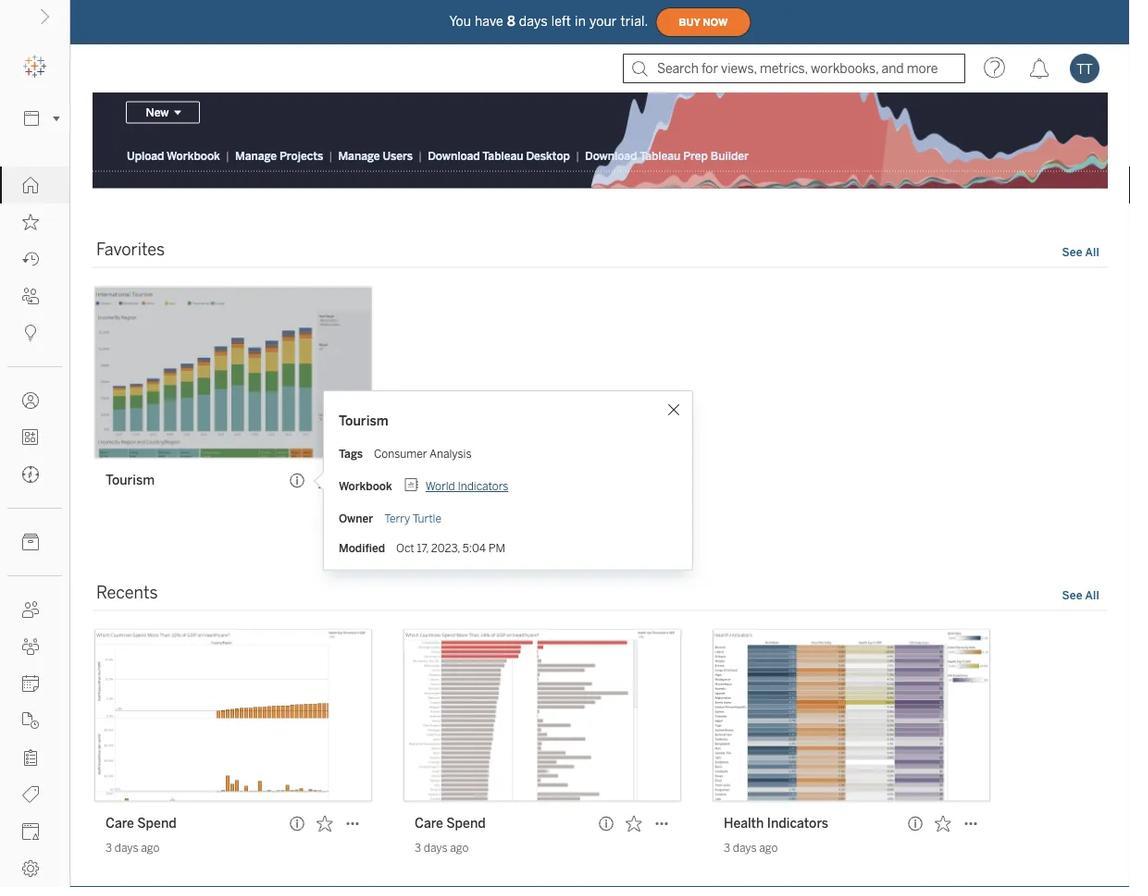 Task type: locate. For each thing, give the bounding box(es) containing it.
turtle
[[413, 512, 442, 526]]

prep
[[683, 149, 708, 162]]

download
[[428, 149, 480, 162], [585, 149, 637, 162]]

0 vertical spatial tourism
[[339, 414, 388, 429]]

see all for recents
[[1062, 589, 1100, 602]]

download tableau desktop link
[[427, 148, 571, 163]]

0 horizontal spatial tourism
[[106, 473, 155, 488]]

0 vertical spatial workbook
[[167, 149, 220, 162]]

1 horizontal spatial 3 days ago
[[415, 841, 469, 855]]

0 horizontal spatial spend
[[137, 816, 177, 832]]

0 horizontal spatial tableau
[[482, 149, 523, 162]]

new
[[146, 106, 169, 119]]

manage
[[235, 149, 277, 162], [338, 149, 380, 162]]

1 horizontal spatial indicators
[[767, 816, 829, 832]]

|
[[226, 149, 230, 162], [329, 149, 333, 162], [418, 149, 422, 162], [576, 149, 579, 162]]

0 horizontal spatial care
[[106, 816, 134, 832]]

| left the manage projects link
[[226, 149, 230, 162]]

2 horizontal spatial 3 days ago
[[724, 841, 778, 855]]

3
[[106, 841, 112, 855], [415, 841, 421, 855], [724, 841, 730, 855]]

ago
[[141, 841, 159, 855], [450, 841, 469, 855], [759, 841, 778, 855]]

terry turtle
[[384, 512, 442, 526]]

0 vertical spatial all
[[1085, 245, 1100, 259]]

workbook
[[167, 149, 220, 162], [339, 480, 392, 493]]

0 vertical spatial indicators
[[458, 480, 509, 493]]

see all link
[[1061, 243, 1101, 262], [1061, 586, 1101, 606]]

0 horizontal spatial 3 days ago
[[106, 841, 159, 855]]

tourism
[[339, 414, 388, 429], [106, 473, 155, 488]]

0 horizontal spatial ago
[[141, 841, 159, 855]]

tableau
[[482, 149, 523, 162], [640, 149, 681, 162]]

your
[[590, 14, 617, 29]]

2 3 from the left
[[415, 841, 421, 855]]

1 horizontal spatial tableau
[[640, 149, 681, 162]]

1 vertical spatial see all link
[[1061, 586, 1101, 606]]

workbook right upload
[[167, 149, 220, 162]]

1 horizontal spatial care
[[415, 816, 443, 832]]

indicators inside the view details dialog
[[458, 480, 509, 493]]

in
[[575, 14, 586, 29]]

tableau left prep
[[640, 149, 681, 162]]

1 vertical spatial see all
[[1062, 589, 1100, 602]]

1 all from the top
[[1085, 245, 1100, 259]]

spend
[[137, 816, 177, 832], [446, 816, 486, 832]]

consumer
[[374, 448, 427, 461]]

1 horizontal spatial download
[[585, 149, 637, 162]]

1 vertical spatial tourism
[[106, 473, 155, 488]]

all
[[1085, 245, 1100, 259], [1085, 589, 1100, 602]]

see all
[[1062, 245, 1100, 259], [1062, 589, 1100, 602]]

1 horizontal spatial 3
[[415, 841, 421, 855]]

0 horizontal spatial manage
[[235, 149, 277, 162]]

consumer analysis
[[374, 448, 472, 461]]

1 vertical spatial see
[[1062, 589, 1083, 602]]

new button
[[126, 101, 200, 123]]

1 horizontal spatial tourism
[[339, 414, 388, 429]]

care spend
[[106, 816, 177, 832], [415, 816, 486, 832]]

1 vertical spatial indicators
[[767, 816, 829, 832]]

1 horizontal spatial workbook
[[339, 480, 392, 493]]

2 horizontal spatial ago
[[759, 841, 778, 855]]

see
[[1062, 245, 1083, 259], [1062, 589, 1083, 602]]

1 see all link from the top
[[1061, 243, 1101, 262]]

care
[[106, 816, 134, 832], [415, 816, 443, 832]]

1 tableau from the left
[[482, 149, 523, 162]]

indicators
[[458, 480, 509, 493], [767, 816, 829, 832]]

workbook inside the view details dialog
[[339, 480, 392, 493]]

3 days ago
[[106, 841, 159, 855], [415, 841, 469, 855], [724, 841, 778, 855]]

oct
[[396, 542, 414, 555]]

| right users
[[418, 149, 422, 162]]

owner
[[339, 512, 373, 526]]

3 3 days ago from the left
[[724, 841, 778, 855]]

1 horizontal spatial care spend
[[415, 816, 486, 832]]

1 see from the top
[[1062, 245, 1083, 259]]

0 horizontal spatial download
[[428, 149, 480, 162]]

favorites
[[96, 240, 165, 260]]

2 tableau from the left
[[640, 149, 681, 162]]

1 vertical spatial all
[[1085, 589, 1100, 602]]

buy now button
[[656, 7, 751, 37]]

all for recents
[[1085, 589, 1100, 602]]

indicators right health
[[767, 816, 829, 832]]

recents
[[96, 583, 158, 603]]

1 download from the left
[[428, 149, 480, 162]]

workbook up owner
[[339, 480, 392, 493]]

upload workbook | manage projects | manage users | download tableau desktop | download tableau prep builder
[[127, 149, 749, 162]]

| right projects
[[329, 149, 333, 162]]

2 see all from the top
[[1062, 589, 1100, 602]]

1 vertical spatial workbook
[[339, 480, 392, 493]]

2 see from the top
[[1062, 589, 1083, 602]]

download right users
[[428, 149, 480, 162]]

2 horizontal spatial 3
[[724, 841, 730, 855]]

0 vertical spatial see all link
[[1061, 243, 1101, 262]]

0 horizontal spatial 3
[[106, 841, 112, 855]]

see all link for favorites
[[1061, 243, 1101, 262]]

indicators for health indicators
[[767, 816, 829, 832]]

0 vertical spatial see
[[1062, 245, 1083, 259]]

1 horizontal spatial manage
[[338, 149, 380, 162]]

2 see all link from the top
[[1061, 586, 1101, 606]]

17,
[[417, 542, 429, 555]]

manage left users
[[338, 149, 380, 162]]

Search for views, metrics, workbooks, and more text field
[[623, 54, 965, 83]]

you have 8 days left in your trial.
[[449, 14, 648, 29]]

2 all from the top
[[1085, 589, 1100, 602]]

| right desktop
[[576, 149, 579, 162]]

1 horizontal spatial spend
[[446, 816, 486, 832]]

1 see all from the top
[[1062, 245, 1100, 259]]

desktop
[[526, 149, 570, 162]]

1 care from the left
[[106, 816, 134, 832]]

indicators right world
[[458, 480, 509, 493]]

0 vertical spatial see all
[[1062, 245, 1100, 259]]

buy
[[679, 16, 700, 28]]

0 horizontal spatial care spend
[[106, 816, 177, 832]]

download right desktop
[[585, 149, 637, 162]]

4 | from the left
[[576, 149, 579, 162]]

0 horizontal spatial indicators
[[458, 480, 509, 493]]

tableau left desktop
[[482, 149, 523, 162]]

days
[[519, 14, 548, 29], [115, 841, 138, 855], [424, 841, 448, 855], [733, 841, 757, 855]]

1 | from the left
[[226, 149, 230, 162]]

manage left projects
[[235, 149, 277, 162]]

1 horizontal spatial ago
[[450, 841, 469, 855]]

0 horizontal spatial workbook
[[167, 149, 220, 162]]

now
[[703, 16, 728, 28]]

2 care from the left
[[415, 816, 443, 832]]

builder
[[711, 149, 749, 162]]

view details dialog
[[323, 391, 693, 571]]



Task type: vqa. For each thing, say whether or not it's contained in the screenshot.
Care
yes



Task type: describe. For each thing, give the bounding box(es) containing it.
upload
[[127, 149, 164, 162]]

1 care spend from the left
[[106, 816, 177, 832]]

health
[[724, 816, 764, 832]]

2 manage from the left
[[338, 149, 380, 162]]

8
[[507, 14, 515, 29]]

3 | from the left
[[418, 149, 422, 162]]

manage users link
[[337, 148, 414, 163]]

manage projects link
[[234, 148, 324, 163]]

2 | from the left
[[329, 149, 333, 162]]

1 3 from the left
[[106, 841, 112, 855]]

projects
[[280, 149, 323, 162]]

2 download from the left
[[585, 149, 637, 162]]

see for recents
[[1062, 589, 1083, 602]]

world
[[426, 480, 455, 493]]

you
[[449, 14, 471, 29]]

1 spend from the left
[[137, 816, 177, 832]]

buy now
[[679, 16, 728, 28]]

1 manage from the left
[[235, 149, 277, 162]]

world indicators link
[[426, 480, 509, 493]]

trial.
[[621, 14, 648, 29]]

1 ago from the left
[[141, 841, 159, 855]]

health indicators
[[724, 816, 829, 832]]

users
[[383, 149, 413, 162]]

2 care spend from the left
[[415, 816, 486, 832]]

indicators for world indicators
[[458, 480, 509, 493]]

all for favorites
[[1085, 245, 1100, 259]]

upload workbook button
[[126, 148, 221, 163]]

left
[[551, 14, 571, 29]]

terry turtle link
[[384, 512, 442, 526]]

5:04
[[463, 542, 486, 555]]

2023,
[[431, 542, 460, 555]]

terry
[[384, 512, 410, 526]]

see for favorites
[[1062, 245, 1083, 259]]

tags
[[339, 448, 363, 461]]

download tableau prep builder link
[[584, 148, 750, 163]]

2 3 days ago from the left
[[415, 841, 469, 855]]

see all link for recents
[[1061, 586, 1101, 606]]

navigation panel element
[[0, 48, 69, 888]]

3 ago from the left
[[759, 841, 778, 855]]

modified
[[339, 542, 385, 555]]

see all for favorites
[[1062, 245, 1100, 259]]

analysis
[[429, 448, 472, 461]]

2 spend from the left
[[446, 816, 486, 832]]

3 3 from the left
[[724, 841, 730, 855]]

have
[[475, 14, 503, 29]]

1 3 days ago from the left
[[106, 841, 159, 855]]

2 ago from the left
[[450, 841, 469, 855]]

tourism inside the view details dialog
[[339, 414, 388, 429]]

main navigation. press the up and down arrow keys to access links. element
[[0, 167, 69, 888]]

oct 17, 2023, 5:04 pm
[[396, 542, 505, 555]]

pm
[[489, 542, 505, 555]]

world indicators
[[426, 480, 509, 493]]



